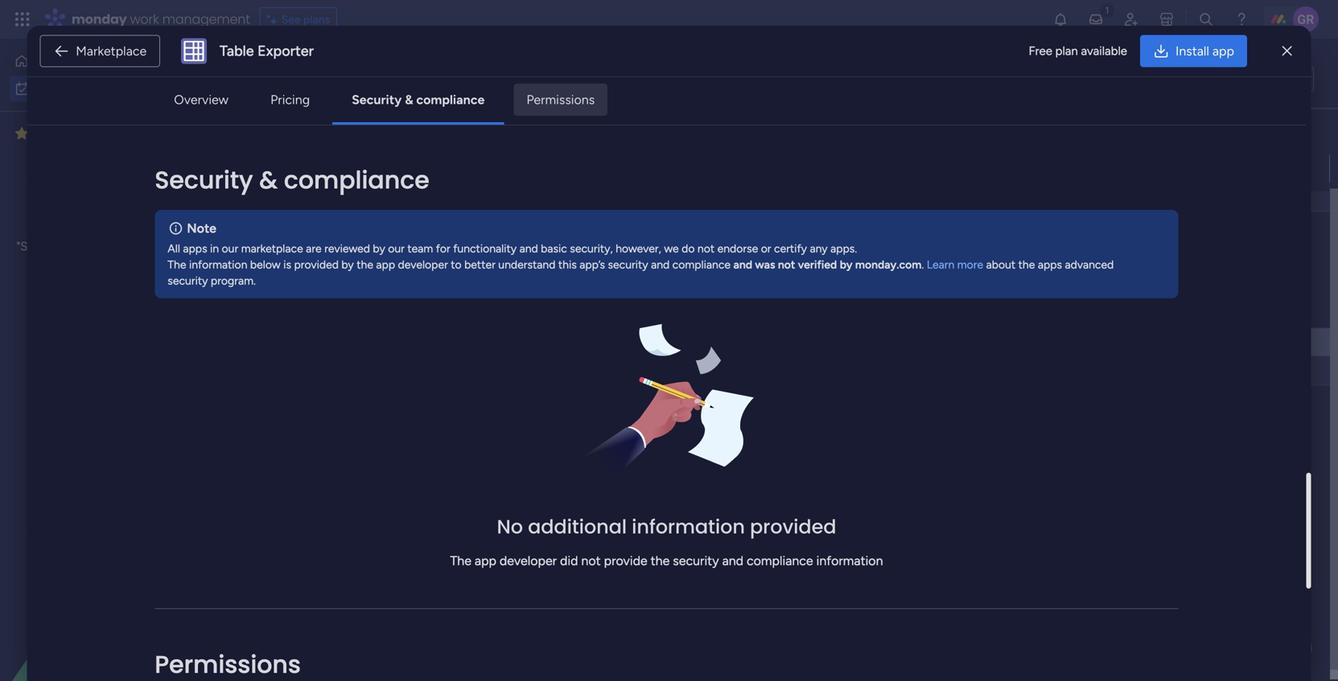 Task type: vqa. For each thing, say whether or not it's contained in the screenshot.
additional's no
yes



Task type: describe. For each thing, give the bounding box(es) containing it.
to do list button
[[1232, 66, 1315, 92]]

marketplace
[[241, 242, 303, 255]]

understand
[[499, 258, 556, 272]]

no favorite boards yet "star" any board so that you can easily access it later
[[16, 221, 189, 272]]

note
[[187, 221, 217, 236]]

1 vertical spatial security & compliance
[[155, 163, 430, 197]]

marketplace
[[76, 43, 147, 59]]

yet
[[147, 221, 165, 236]]

1 horizontal spatial developer
[[500, 554, 557, 569]]

overdue
[[271, 129, 333, 149]]

no additional information provided
[[497, 514, 837, 541]]

the inside about the apps advanced security program.
[[1019, 258, 1036, 272]]

functionality
[[453, 242, 517, 255]]

table
[[220, 42, 254, 60]]

select product image
[[14, 11, 31, 27]]

available
[[1082, 44, 1128, 58]]

1 vertical spatial security
[[155, 163, 253, 197]]

no for additional
[[497, 514, 523, 541]]

do inside all apps in our marketplace are reviewed by our team for functionality and basic security, however, we do not endorse or certify any apps. the information below is provided by the app developer to better understand this app's security and compliance and was not verified by monday.com . learn more
[[682, 242, 695, 255]]

note alert
[[155, 210, 1179, 299]]

this
[[559, 258, 577, 272]]

program.
[[211, 274, 256, 288]]

lottie animation element
[[0, 519, 205, 682]]

lottie animation image
[[0, 519, 205, 682]]

compliance inside button
[[417, 92, 485, 107]]

is
[[284, 258, 291, 272]]

any inside no favorite boards yet "star" any board so that you can easily access it later
[[49, 240, 69, 254]]

work
[[130, 10, 159, 28]]

1 vertical spatial the
[[450, 554, 472, 569]]

favorites
[[35, 126, 88, 141]]

basic
[[541, 242, 568, 255]]

and up understand
[[520, 242, 538, 255]]

1 horizontal spatial provided
[[750, 514, 837, 541]]

the inside all apps in our marketplace are reviewed by our team for functionality and basic security, however, we do not endorse or certify any apps. the information below is provided by the app developer to better understand this app's security and compliance and was not verified by monday.com . learn more
[[357, 258, 374, 272]]

1
[[286, 162, 290, 176]]

see plans
[[282, 12, 330, 26]]

was
[[756, 258, 776, 272]]

+
[[262, 191, 270, 205]]

reviewed
[[325, 242, 370, 255]]

advanced
[[1066, 258, 1115, 272]]

we
[[664, 242, 679, 255]]

permissions button
[[514, 84, 608, 116]]

developer inside all apps in our marketplace are reviewed by our team for functionality and basic security, however, we do not endorse or certify any apps. the information below is provided by the app developer to better understand this app's security and compliance and was not verified by monday.com . learn more
[[398, 258, 448, 272]]

1 image
[[1101, 1, 1115, 19]]

item
[[296, 191, 318, 205]]

& inside button
[[405, 92, 414, 107]]

application logo image
[[181, 38, 207, 64]]

app for the app developer did not provide the security and compliance information
[[475, 554, 497, 569]]

the app developer did not provide the security and compliance information
[[450, 554, 884, 569]]

0 horizontal spatial &
[[259, 163, 278, 197]]

app's
[[580, 258, 605, 272]]

for
[[436, 242, 451, 255]]

home link
[[10, 48, 196, 74]]

and down endorse on the top right of page
[[734, 258, 753, 272]]

endorse
[[718, 242, 759, 255]]

you
[[146, 240, 166, 254]]

monday marketplace image
[[1159, 11, 1176, 27]]

do
[[707, 338, 720, 351]]

2 horizontal spatial by
[[840, 258, 853, 272]]

0 horizontal spatial not
[[582, 554, 601, 569]]

plan
[[1056, 44, 1079, 58]]

my work
[[238, 61, 345, 97]]

exporter
[[258, 42, 314, 60]]

search everything image
[[1199, 11, 1215, 27]]

work
[[281, 61, 345, 97]]

2 horizontal spatial not
[[778, 258, 796, 272]]

home
[[35, 54, 66, 68]]

to
[[1262, 72, 1274, 86]]

are
[[306, 242, 322, 255]]

that
[[121, 240, 143, 254]]

security inside about the apps advanced security program.
[[168, 274, 208, 288]]

information inside all apps in our marketplace are reviewed by our team for functionality and basic security, however, we do not endorse or certify any apps. the information below is provided by the app developer to better understand this app's security and compliance and was not verified by monday.com . learn more
[[189, 258, 248, 272]]

install
[[1176, 43, 1210, 59]]

security inside all apps in our marketplace are reviewed by our team for functionality and basic security, however, we do not endorse or certify any apps. the information below is provided by the app developer to better understand this app's security and compliance and was not verified by monday.com . learn more
[[608, 258, 649, 272]]

about
[[987, 258, 1016, 272]]

the inside all apps in our marketplace are reviewed by our team for functionality and basic security, however, we do not endorse or certify any apps. the information below is provided by the app developer to better understand this app's security and compliance and was not verified by monday.com . learn more
[[168, 258, 186, 272]]

additional
[[528, 514, 627, 541]]

table exporter
[[220, 42, 314, 60]]

any inside all apps in our marketplace are reviewed by our team for functionality and basic security, however, we do not endorse or certify any apps. the information below is provided by the app developer to better understand this app's security and compliance and was not verified by monday.com . learn more
[[810, 242, 828, 255]]

easily
[[49, 258, 79, 272]]

to
[[451, 258, 462, 272]]

monday
[[72, 10, 127, 28]]

"star"
[[16, 240, 46, 254]]

to-
[[692, 338, 707, 351]]

favorite
[[59, 221, 103, 236]]

greg robinson image
[[1294, 6, 1320, 32]]

so
[[106, 240, 118, 254]]

see
[[282, 12, 301, 26]]

no additional information provided image
[[579, 324, 755, 491]]

pricing
[[271, 92, 310, 107]]



Task type: locate. For each thing, give the bounding box(es) containing it.
board
[[71, 240, 103, 254]]

security & compliance inside button
[[352, 92, 485, 107]]

do inside button
[[1277, 72, 1290, 86]]

0 horizontal spatial by
[[342, 258, 354, 272]]

to-do
[[692, 338, 720, 351]]

no up "star" at the top left
[[40, 221, 57, 236]]

items
[[341, 249, 369, 263]]

do right to
[[1277, 72, 1290, 86]]

/
[[337, 129, 344, 149], [320, 245, 327, 265]]

and down we
[[651, 258, 670, 272]]

verified
[[799, 258, 838, 272]]

0 vertical spatial provided
[[294, 258, 339, 272]]

no inside no favorite boards yet "star" any board so that you can easily access it later
[[40, 221, 57, 236]]

1 horizontal spatial apps
[[1039, 258, 1063, 272]]

2 vertical spatial app
[[475, 554, 497, 569]]

plans
[[304, 12, 330, 26]]

did
[[560, 554, 578, 569]]

provided
[[294, 258, 339, 272], [750, 514, 837, 541]]

1 vertical spatial &
[[259, 163, 278, 197]]

app
[[1213, 43, 1235, 59], [376, 258, 395, 272], [475, 554, 497, 569]]

1 our from the left
[[222, 242, 239, 255]]

0 horizontal spatial do
[[682, 242, 695, 255]]

compliance inside all apps in our marketplace are reviewed by our team for functionality and basic security, however, we do not endorse or certify any apps. the information below is provided by the app developer to better understand this app's security and compliance and was not verified by monday.com . learn more
[[673, 258, 731, 272]]

.
[[922, 258, 925, 272]]

1 vertical spatial security
[[168, 274, 208, 288]]

0 vertical spatial information
[[189, 258, 248, 272]]

notifications image
[[1053, 11, 1069, 27]]

and down no additional information provided
[[723, 554, 744, 569]]

task
[[261, 162, 283, 176]]

free plan available
[[1029, 44, 1128, 58]]

2 horizontal spatial app
[[1213, 43, 1235, 59]]

do
[[1277, 72, 1290, 86], [682, 242, 695, 255]]

apps left in
[[183, 242, 207, 255]]

0 vertical spatial not
[[698, 242, 715, 255]]

can
[[169, 240, 189, 254]]

security down all
[[168, 274, 208, 288]]

apps left 'advanced'
[[1039, 258, 1063, 272]]

our right in
[[222, 242, 239, 255]]

monday work management
[[72, 10, 250, 28]]

/ left 0
[[320, 245, 327, 265]]

1 horizontal spatial the
[[450, 554, 472, 569]]

0 vertical spatial apps
[[183, 242, 207, 255]]

dapulse x slim image
[[1283, 41, 1293, 61]]

install app
[[1176, 43, 1235, 59]]

security up note
[[155, 163, 253, 197]]

1 horizontal spatial /
[[337, 129, 344, 149]]

management
[[162, 10, 250, 28]]

by right 0
[[342, 258, 354, 272]]

0 horizontal spatial security
[[155, 163, 253, 197]]

our left team
[[388, 242, 405, 255]]

overview button
[[161, 84, 242, 116]]

any up the verified
[[810, 242, 828, 255]]

do right we
[[682, 242, 695, 255]]

1 horizontal spatial information
[[632, 514, 745, 541]]

& left 1
[[259, 163, 278, 197]]

/ for overdue
[[337, 129, 344, 149]]

2 vertical spatial not
[[582, 554, 601, 569]]

1 horizontal spatial security
[[608, 258, 649, 272]]

1 vertical spatial app
[[376, 258, 395, 272]]

1 vertical spatial not
[[778, 258, 796, 272]]

the right about
[[1019, 258, 1036, 272]]

it
[[122, 258, 129, 272]]

today
[[271, 245, 316, 265]]

any
[[49, 240, 69, 254], [810, 242, 828, 255]]

about the apps advanced security program.
[[168, 258, 1115, 288]]

the right provide
[[651, 554, 670, 569]]

security & compliance
[[352, 92, 485, 107], [155, 163, 430, 197]]

security down however, at the top
[[608, 258, 649, 272]]

2 our from the left
[[388, 242, 405, 255]]

security up filter dashboard by text search box
[[352, 92, 402, 107]]

today / 0 items
[[271, 245, 369, 265]]

1 vertical spatial provided
[[750, 514, 837, 541]]

better
[[465, 258, 496, 272]]

all
[[168, 242, 180, 255]]

apps inside about the apps advanced security program.
[[1039, 258, 1063, 272]]

2 horizontal spatial the
[[1019, 258, 1036, 272]]

free
[[1029, 44, 1053, 58]]

developer left did
[[500, 554, 557, 569]]

0 vertical spatial &
[[405, 92, 414, 107]]

not right did
[[582, 554, 601, 569]]

0 horizontal spatial app
[[376, 258, 395, 272]]

however,
[[616, 242, 662, 255]]

not down certify
[[778, 258, 796, 272]]

and
[[520, 242, 538, 255], [651, 258, 670, 272], [734, 258, 753, 272], [723, 554, 744, 569]]

list
[[1293, 72, 1308, 86]]

+ add item
[[262, 191, 318, 205]]

later
[[132, 258, 156, 272]]

by
[[373, 242, 386, 255], [342, 258, 354, 272], [840, 258, 853, 272]]

install app button
[[1141, 35, 1248, 67]]

monday.com
[[856, 258, 922, 272]]

home option
[[10, 48, 196, 74]]

1 horizontal spatial our
[[388, 242, 405, 255]]

0 horizontal spatial our
[[222, 242, 239, 255]]

Filter dashboard by text search field
[[305, 127, 452, 153]]

not
[[698, 242, 715, 255], [778, 258, 796, 272], [582, 554, 601, 569]]

0 horizontal spatial apps
[[183, 242, 207, 255]]

security,
[[570, 242, 613, 255]]

the down reviewed
[[357, 258, 374, 272]]

my
[[238, 61, 274, 97]]

0 vertical spatial app
[[1213, 43, 1235, 59]]

1 horizontal spatial the
[[651, 554, 670, 569]]

or
[[761, 242, 772, 255]]

0 horizontal spatial the
[[357, 258, 374, 272]]

1 horizontal spatial do
[[1277, 72, 1290, 86]]

0 vertical spatial the
[[168, 258, 186, 272]]

0 horizontal spatial any
[[49, 240, 69, 254]]

1 horizontal spatial security
[[352, 92, 402, 107]]

1 horizontal spatial app
[[475, 554, 497, 569]]

update feed image
[[1089, 11, 1105, 27]]

invite members image
[[1124, 11, 1140, 27]]

app inside all apps in our marketplace are reviewed by our team for functionality and basic security, however, we do not endorse or certify any apps. the information below is provided by the app developer to better understand this app's security and compliance and was not verified by monday.com . learn more
[[376, 258, 395, 272]]

overview
[[174, 92, 229, 107]]

0 vertical spatial security
[[352, 92, 402, 107]]

app for install app
[[1213, 43, 1235, 59]]

more
[[958, 258, 984, 272]]

0 vertical spatial /
[[337, 129, 344, 149]]

None search field
[[305, 127, 452, 153]]

information
[[189, 258, 248, 272], [632, 514, 745, 541], [817, 554, 884, 569]]

security down no additional information provided
[[673, 554, 720, 569]]

2 vertical spatial information
[[817, 554, 884, 569]]

pricing button
[[258, 84, 323, 116]]

1 vertical spatial apps
[[1039, 258, 1063, 272]]

add
[[272, 191, 293, 205]]

1 vertical spatial information
[[632, 514, 745, 541]]

permissions
[[527, 92, 595, 107]]

no
[[40, 221, 57, 236], [497, 514, 523, 541]]

0 vertical spatial developer
[[398, 258, 448, 272]]

security inside button
[[352, 92, 402, 107]]

0 vertical spatial security
[[608, 258, 649, 272]]

by down apps.
[[840, 258, 853, 272]]

1 horizontal spatial any
[[810, 242, 828, 255]]

&
[[405, 92, 414, 107], [259, 163, 278, 197]]

boards
[[106, 221, 144, 236]]

0 horizontal spatial no
[[40, 221, 57, 236]]

v2 star 2 image
[[15, 124, 28, 143]]

1 horizontal spatial by
[[373, 242, 386, 255]]

all apps in our marketplace are reviewed by our team for functionality and basic security, however, we do not endorse or certify any apps. the information below is provided by the app developer to better understand this app's security and compliance and was not verified by monday.com . learn more
[[168, 242, 984, 272]]

provide
[[604, 554, 648, 569]]

security
[[352, 92, 402, 107], [155, 163, 253, 197]]

1 horizontal spatial &
[[405, 92, 414, 107]]

/ for today
[[320, 245, 327, 265]]

learn
[[927, 258, 955, 272]]

1 vertical spatial /
[[320, 245, 327, 265]]

by right items
[[373, 242, 386, 255]]

0 horizontal spatial information
[[189, 258, 248, 272]]

apps.
[[831, 242, 858, 255]]

2 horizontal spatial security
[[673, 554, 720, 569]]

0 vertical spatial do
[[1277, 72, 1290, 86]]

/ right overdue
[[337, 129, 344, 149]]

0
[[331, 249, 338, 263]]

task 1
[[261, 162, 290, 176]]

2 horizontal spatial information
[[817, 554, 884, 569]]

no for favorite
[[40, 221, 57, 236]]

0 vertical spatial no
[[40, 221, 57, 236]]

security & compliance button
[[339, 84, 498, 116]]

0 horizontal spatial developer
[[398, 258, 448, 272]]

below
[[250, 258, 281, 272]]

in
[[210, 242, 219, 255]]

not left endorse on the top right of page
[[698, 242, 715, 255]]

favorites button
[[11, 120, 157, 147]]

& up filter dashboard by text search box
[[405, 92, 414, 107]]

provided inside all apps in our marketplace are reviewed by our team for functionality and basic security, however, we do not endorse or certify any apps. the information below is provided by the app developer to better understand this app's security and compliance and was not verified by monday.com . learn more
[[294, 258, 339, 272]]

1 vertical spatial no
[[497, 514, 523, 541]]

team
[[408, 242, 433, 255]]

any up the easily at the top left of page
[[49, 240, 69, 254]]

developer down team
[[398, 258, 448, 272]]

help image
[[1234, 11, 1250, 27]]

1 vertical spatial developer
[[500, 554, 557, 569]]

our
[[222, 242, 239, 255], [388, 242, 405, 255]]

app inside button
[[1213, 43, 1235, 59]]

learn more link
[[927, 258, 984, 272]]

marketplace button
[[40, 35, 160, 67]]

apps inside all apps in our marketplace are reviewed by our team for functionality and basic security, however, we do not endorse or certify any apps. the information below is provided by the app developer to better understand this app's security and compliance and was not verified by monday.com . learn more
[[183, 242, 207, 255]]

the
[[168, 258, 186, 272], [450, 554, 472, 569]]

0 horizontal spatial provided
[[294, 258, 339, 272]]

1 horizontal spatial not
[[698, 242, 715, 255]]

security
[[608, 258, 649, 272], [168, 274, 208, 288], [673, 554, 720, 569]]

certify
[[775, 242, 808, 255]]

0 vertical spatial security & compliance
[[352, 92, 485, 107]]

0 horizontal spatial /
[[320, 245, 327, 265]]

1 horizontal spatial no
[[497, 514, 523, 541]]

0 horizontal spatial the
[[168, 258, 186, 272]]

2 vertical spatial security
[[673, 554, 720, 569]]

1 vertical spatial do
[[682, 242, 695, 255]]

no left additional
[[497, 514, 523, 541]]

overdue /
[[271, 129, 348, 149]]

0 horizontal spatial security
[[168, 274, 208, 288]]



